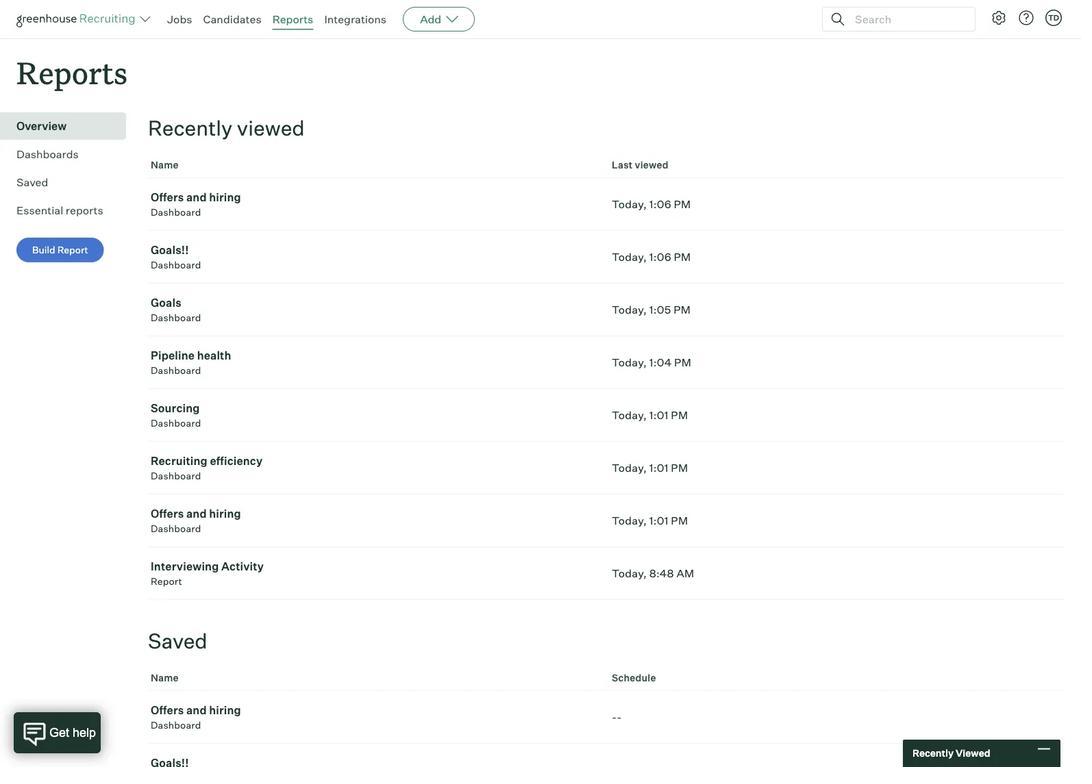 Task type: locate. For each thing, give the bounding box(es) containing it.
0 horizontal spatial recently
[[148, 115, 233, 141]]

goals
[[151, 296, 182, 310]]

0 vertical spatial today, 1:06 pm
[[612, 198, 691, 211]]

0 vertical spatial hiring
[[209, 191, 241, 204]]

dashboard
[[151, 206, 201, 218], [151, 259, 201, 271], [151, 312, 201, 324], [151, 365, 201, 377], [151, 418, 201, 430], [151, 470, 201, 482], [151, 523, 201, 535], [151, 720, 201, 732]]

1 today, 1:06 pm from the top
[[612, 198, 691, 211]]

today,
[[612, 198, 647, 211], [612, 250, 647, 264], [612, 303, 647, 317], [612, 356, 647, 370], [612, 409, 647, 422], [612, 462, 647, 475], [612, 514, 647, 528], [612, 567, 647, 581]]

last viewed
[[612, 159, 669, 171]]

1 name from the top
[[151, 159, 179, 171]]

viewed
[[237, 115, 305, 141], [635, 159, 669, 171]]

offers for saved
[[151, 704, 184, 718]]

build report button
[[16, 238, 104, 263]]

0 vertical spatial viewed
[[237, 115, 305, 141]]

0 vertical spatial offers
[[151, 191, 184, 204]]

1 vertical spatial viewed
[[635, 159, 669, 171]]

reports down greenhouse recruiting image
[[16, 52, 128, 93]]

2 vertical spatial and
[[186, 704, 207, 718]]

0 vertical spatial and
[[186, 191, 207, 204]]

1 offers and hiring dashboard from the top
[[151, 191, 241, 218]]

report inside interviewing activity report
[[151, 576, 182, 588]]

today, 1:06 pm for goals!!
[[612, 250, 691, 264]]

name
[[151, 159, 179, 171], [151, 673, 179, 685]]

add
[[420, 12, 442, 26]]

td button
[[1043, 7, 1065, 29]]

1 vertical spatial today, 1:06 pm
[[612, 250, 691, 264]]

0 vertical spatial 1:01
[[650, 409, 669, 422]]

0 vertical spatial reports
[[273, 12, 314, 26]]

2 offers and hiring dashboard from the top
[[151, 507, 241, 535]]

viewed
[[956, 748, 991, 760]]

reports
[[273, 12, 314, 26], [16, 52, 128, 93]]

-
[[612, 711, 617, 725], [617, 711, 622, 725]]

add button
[[403, 7, 475, 32]]

4 today, from the top
[[612, 356, 647, 370]]

jobs
[[167, 12, 192, 26]]

1:06 up 1:05
[[650, 250, 672, 264]]

8:48
[[650, 567, 675, 581]]

1 vertical spatial and
[[186, 507, 207, 521]]

0 horizontal spatial report
[[57, 244, 88, 256]]

recruiting
[[151, 455, 208, 468]]

1:06 for goals!!
[[650, 250, 672, 264]]

3 and from the top
[[186, 704, 207, 718]]

1 horizontal spatial reports
[[273, 12, 314, 26]]

today, 1:06 pm up today, 1:05 pm on the right top of the page
[[612, 250, 691, 264]]

2 1:06 from the top
[[650, 250, 672, 264]]

recently
[[148, 115, 233, 141], [913, 748, 954, 760]]

3 dashboard from the top
[[151, 312, 201, 324]]

recently for recently viewed
[[148, 115, 233, 141]]

2 name from the top
[[151, 673, 179, 685]]

sourcing dashboard
[[151, 402, 201, 430]]

0 vertical spatial 1:06
[[650, 198, 672, 211]]

1 vertical spatial hiring
[[209, 507, 241, 521]]

3 hiring from the top
[[209, 704, 241, 718]]

dashboards
[[16, 148, 79, 161]]

0 horizontal spatial saved
[[16, 176, 48, 189]]

3 today, 1:01 pm from the top
[[612, 514, 689, 528]]

offers and hiring dashboard for saved
[[151, 704, 241, 732]]

2 - from the left
[[617, 711, 622, 725]]

2 vertical spatial 1:01
[[650, 514, 669, 528]]

4 dashboard from the top
[[151, 365, 201, 377]]

recruiting efficiency dashboard
[[151, 455, 263, 482]]

1 vertical spatial reports
[[16, 52, 128, 93]]

name for recently viewed
[[151, 159, 179, 171]]

essential
[[16, 204, 63, 217]]

interviewing activity report
[[151, 560, 264, 588]]

1 vertical spatial report
[[151, 576, 182, 588]]

0 vertical spatial name
[[151, 159, 179, 171]]

6 dashboard from the top
[[151, 470, 201, 482]]

candidates link
[[203, 12, 262, 26]]

1 vertical spatial 1:01
[[650, 462, 669, 475]]

saved
[[16, 176, 48, 189], [148, 629, 208, 654]]

0 horizontal spatial viewed
[[237, 115, 305, 141]]

1 and from the top
[[186, 191, 207, 204]]

3 1:01 from the top
[[650, 514, 669, 528]]

1 1:06 from the top
[[650, 198, 672, 211]]

1 vertical spatial name
[[151, 673, 179, 685]]

0 vertical spatial recently
[[148, 115, 233, 141]]

Search text field
[[852, 9, 963, 29]]

0 vertical spatial report
[[57, 244, 88, 256]]

1 vertical spatial today, 1:01 pm
[[612, 462, 689, 475]]

offers
[[151, 191, 184, 204], [151, 507, 184, 521], [151, 704, 184, 718]]

2 vertical spatial offers
[[151, 704, 184, 718]]

3 offers and hiring dashboard from the top
[[151, 704, 241, 732]]

1 horizontal spatial report
[[151, 576, 182, 588]]

reports right candidates
[[273, 12, 314, 26]]

2 vertical spatial hiring
[[209, 704, 241, 718]]

and
[[186, 191, 207, 204], [186, 507, 207, 521], [186, 704, 207, 718]]

2 vertical spatial today, 1:01 pm
[[612, 514, 689, 528]]

report right 'build'
[[57, 244, 88, 256]]

report
[[57, 244, 88, 256], [151, 576, 182, 588]]

today, 1:01 pm
[[612, 409, 689, 422], [612, 462, 689, 475], [612, 514, 689, 528]]

hiring for saved
[[209, 704, 241, 718]]

1:06 down last viewed
[[650, 198, 672, 211]]

viewed for recently viewed
[[237, 115, 305, 141]]

2 1:01 from the top
[[650, 462, 669, 475]]

1 vertical spatial offers
[[151, 507, 184, 521]]

0 vertical spatial today, 1:01 pm
[[612, 409, 689, 422]]

pm
[[674, 198, 691, 211], [674, 250, 691, 264], [674, 303, 691, 317], [675, 356, 692, 370], [671, 409, 689, 422], [671, 462, 689, 475], [671, 514, 689, 528]]

saved link
[[16, 174, 121, 191]]

1 vertical spatial saved
[[148, 629, 208, 654]]

3 offers from the top
[[151, 704, 184, 718]]

6 today, from the top
[[612, 462, 647, 475]]

1 vertical spatial 1:06
[[650, 250, 672, 264]]

pipeline
[[151, 349, 195, 363]]

1 vertical spatial recently
[[913, 748, 954, 760]]

am
[[677, 567, 695, 581]]

dashboard inside recruiting efficiency dashboard
[[151, 470, 201, 482]]

2 today, 1:06 pm from the top
[[612, 250, 691, 264]]

td
[[1049, 13, 1060, 22]]

today, 1:06 pm
[[612, 198, 691, 211], [612, 250, 691, 264]]

2 vertical spatial offers and hiring dashboard
[[151, 704, 241, 732]]

overview link
[[16, 118, 121, 135]]

1 vertical spatial offers and hiring dashboard
[[151, 507, 241, 535]]

offers and hiring dashboard
[[151, 191, 241, 218], [151, 507, 241, 535], [151, 704, 241, 732]]

today, 1:06 pm down last viewed
[[612, 198, 691, 211]]

report down interviewing
[[151, 576, 182, 588]]

2 today, 1:01 pm from the top
[[612, 462, 689, 475]]

1:06
[[650, 198, 672, 211], [650, 250, 672, 264]]

reports
[[66, 204, 103, 217]]

1 horizontal spatial recently
[[913, 748, 954, 760]]

build report
[[32, 244, 88, 256]]

1 dashboard from the top
[[151, 206, 201, 218]]

7 today, from the top
[[612, 514, 647, 528]]

today, 1:05 pm
[[612, 303, 691, 317]]

1 1:01 from the top
[[650, 409, 669, 422]]

recently for recently viewed
[[913, 748, 954, 760]]

7 dashboard from the top
[[151, 523, 201, 535]]

jobs link
[[167, 12, 192, 26]]

1 horizontal spatial viewed
[[635, 159, 669, 171]]

today, 1:06 pm for offers and hiring
[[612, 198, 691, 211]]

1 hiring from the top
[[209, 191, 241, 204]]

offers and hiring dashboard for recently viewed
[[151, 191, 241, 218]]

integrations link
[[325, 12, 387, 26]]

1 offers from the top
[[151, 191, 184, 204]]

today, 1:04 pm
[[612, 356, 692, 370]]

0 vertical spatial offers and hiring dashboard
[[151, 191, 241, 218]]

1:01
[[650, 409, 669, 422], [650, 462, 669, 475], [650, 514, 669, 528]]

essential reports
[[16, 204, 103, 217]]

hiring
[[209, 191, 241, 204], [209, 507, 241, 521], [209, 704, 241, 718]]

viewed for last viewed
[[635, 159, 669, 171]]

integrations
[[325, 12, 387, 26]]



Task type: describe. For each thing, give the bounding box(es) containing it.
2 hiring from the top
[[209, 507, 241, 521]]

--
[[612, 711, 622, 725]]

name for saved
[[151, 673, 179, 685]]

1:05
[[650, 303, 672, 317]]

1 horizontal spatial saved
[[148, 629, 208, 654]]

td button
[[1046, 10, 1063, 26]]

today, 1:01 pm for hiring
[[612, 514, 689, 528]]

2 today, from the top
[[612, 250, 647, 264]]

interviewing
[[151, 560, 219, 574]]

hiring for recently viewed
[[209, 191, 241, 204]]

configure image
[[991, 10, 1008, 26]]

1:01 for dashboard
[[650, 462, 669, 475]]

pipeline health dashboard
[[151, 349, 231, 377]]

report inside build report button
[[57, 244, 88, 256]]

3 today, from the top
[[612, 303, 647, 317]]

today, 8:48 am
[[612, 567, 695, 581]]

build
[[32, 244, 55, 256]]

1:06 for offers and hiring
[[650, 198, 672, 211]]

today, 1:01 pm for dashboard
[[612, 462, 689, 475]]

1:04
[[650, 356, 672, 370]]

dashboards link
[[16, 146, 121, 163]]

8 dashboard from the top
[[151, 720, 201, 732]]

goals!! dashboard
[[151, 244, 201, 271]]

dashboard inside pipeline health dashboard
[[151, 365, 201, 377]]

0 vertical spatial saved
[[16, 176, 48, 189]]

2 offers from the top
[[151, 507, 184, 521]]

5 dashboard from the top
[[151, 418, 201, 430]]

essential reports link
[[16, 202, 121, 219]]

recently viewed
[[913, 748, 991, 760]]

candidates
[[203, 12, 262, 26]]

schedule
[[612, 673, 657, 685]]

0 horizontal spatial reports
[[16, 52, 128, 93]]

1 today, 1:01 pm from the top
[[612, 409, 689, 422]]

and for saved
[[186, 704, 207, 718]]

1 today, from the top
[[612, 198, 647, 211]]

1 - from the left
[[612, 711, 617, 725]]

2 and from the top
[[186, 507, 207, 521]]

8 today, from the top
[[612, 567, 647, 581]]

sourcing
[[151, 402, 200, 416]]

goals dashboard
[[151, 296, 201, 324]]

health
[[197, 349, 231, 363]]

recently viewed
[[148, 115, 305, 141]]

overview
[[16, 119, 67, 133]]

offers for recently viewed
[[151, 191, 184, 204]]

reports link
[[273, 12, 314, 26]]

and for recently viewed
[[186, 191, 207, 204]]

1:01 for hiring
[[650, 514, 669, 528]]

last
[[612, 159, 633, 171]]

activity
[[221, 560, 264, 574]]

5 today, from the top
[[612, 409, 647, 422]]

goals!!
[[151, 244, 189, 257]]

2 dashboard from the top
[[151, 259, 201, 271]]

greenhouse recruiting image
[[16, 11, 140, 27]]

efficiency
[[210, 455, 263, 468]]



Task type: vqa. For each thing, say whether or not it's contained in the screenshot.


